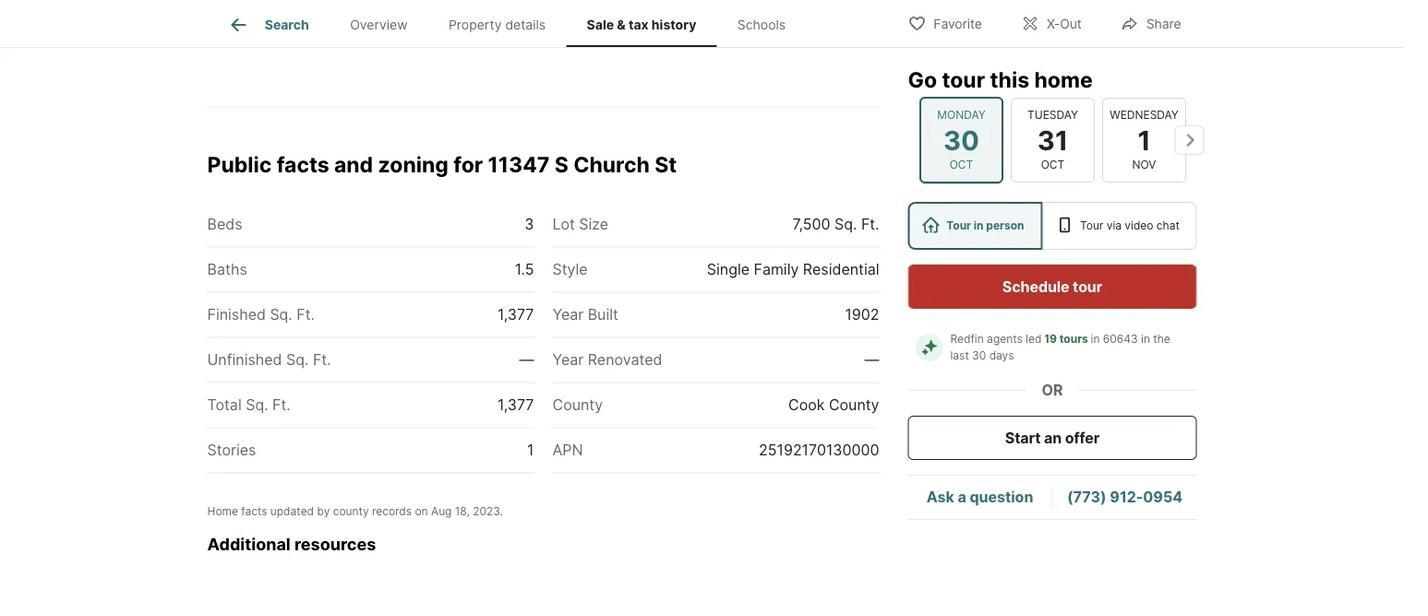 Task type: describe. For each thing, give the bounding box(es) containing it.
st
[[655, 152, 677, 178]]

60643
[[1103, 333, 1138, 346]]

question
[[970, 489, 1033, 507]]

search
[[265, 17, 309, 33]]

in the last 30 days
[[950, 333, 1173, 363]]

by
[[317, 505, 330, 518]]

tuesday
[[1027, 108, 1078, 122]]

built
[[588, 306, 618, 324]]

nov
[[1132, 158, 1156, 172]]

18,
[[455, 505, 470, 518]]

list box containing tour in person
[[908, 202, 1197, 250]]

in inside the in the last 30 days
[[1141, 333, 1150, 346]]

1,377 for total sq. ft.
[[497, 396, 534, 414]]

residential
[[803, 261, 879, 279]]

finished
[[207, 306, 266, 324]]

1 vertical spatial 1
[[527, 442, 534, 460]]

7,500 sq. ft.
[[792, 215, 879, 233]]

schools tab
[[717, 3, 806, 47]]

25192170130000
[[759, 442, 879, 460]]

2023
[[473, 505, 500, 518]]

public
[[207, 152, 272, 178]]

ft. for total sq. ft.
[[272, 396, 290, 414]]

total sq. ft.
[[207, 396, 290, 414]]

cook county
[[788, 396, 879, 414]]

1 inside wednesday 1 nov
[[1137, 124, 1150, 156]]

this
[[990, 66, 1029, 92]]

30 inside the monday 30 oct
[[943, 124, 979, 156]]

overview tab
[[329, 3, 428, 47]]

tuesday 31 oct
[[1027, 108, 1078, 172]]

additional resources
[[207, 535, 376, 555]]

single
[[707, 261, 750, 279]]

tour for tour in person
[[946, 219, 971, 233]]

facts for updated
[[241, 505, 267, 518]]

home
[[207, 505, 238, 518]]

sq. for total
[[246, 396, 268, 414]]

family
[[754, 261, 799, 279]]

show less
[[207, 13, 280, 31]]

property
[[449, 17, 502, 33]]

19
[[1044, 333, 1057, 346]]

sq. for finished
[[270, 306, 292, 324]]

ft. for finished sq. ft.
[[297, 306, 315, 324]]

unfinished
[[207, 351, 282, 369]]

year for year built
[[552, 306, 584, 324]]

year built
[[552, 306, 618, 324]]

home
[[1034, 66, 1093, 92]]

overview
[[350, 17, 408, 33]]

lot
[[552, 215, 575, 233]]

tour for tour via video chat
[[1080, 219, 1103, 233]]

— for year renovated
[[864, 351, 879, 369]]

1 horizontal spatial in
[[1091, 333, 1100, 346]]

11347
[[488, 152, 550, 178]]

aug
[[431, 505, 452, 518]]

cook
[[788, 396, 825, 414]]

30 inside the in the last 30 days
[[972, 349, 986, 363]]

ft. for unfinished sq. ft.
[[313, 351, 331, 369]]

schedule
[[1002, 278, 1069, 296]]

favorite button
[[892, 4, 998, 42]]

0954
[[1143, 489, 1183, 507]]

.
[[500, 505, 503, 518]]

less
[[251, 13, 280, 31]]

share
[[1146, 16, 1181, 32]]

oct for 31
[[1041, 158, 1064, 172]]

baths
[[207, 261, 247, 279]]

2 county from the left
[[829, 396, 879, 414]]

or
[[1042, 381, 1063, 399]]

oct for 30
[[949, 158, 973, 172]]

history
[[652, 17, 696, 33]]

tour for schedule
[[1073, 278, 1102, 296]]

beds
[[207, 215, 242, 233]]

wednesday 1 nov
[[1109, 108, 1178, 172]]

wednesday
[[1109, 108, 1178, 122]]

show
[[207, 13, 248, 31]]

&
[[617, 17, 626, 33]]

property details tab
[[428, 3, 566, 47]]

single family residential
[[707, 261, 879, 279]]

go tour this home
[[908, 66, 1093, 92]]

share button
[[1105, 4, 1197, 42]]

tab list containing search
[[207, 0, 821, 47]]

redfin agents led 19 tours in 60643
[[950, 333, 1138, 346]]

x-out
[[1047, 16, 1082, 32]]

offer
[[1065, 429, 1100, 447]]

out
[[1060, 16, 1082, 32]]



Task type: vqa. For each thing, say whether or not it's contained in the screenshot.


Task type: locate. For each thing, give the bounding box(es) containing it.
ask a question
[[926, 489, 1033, 507]]

start an offer
[[1005, 429, 1100, 447]]

led
[[1026, 333, 1042, 346]]

tour left via
[[1080, 219, 1103, 233]]

ft. up "unfinished sq. ft."
[[297, 306, 315, 324]]

in left "the"
[[1141, 333, 1150, 346]]

start
[[1005, 429, 1041, 447]]

1 horizontal spatial tour
[[1080, 219, 1103, 233]]

1 horizontal spatial oct
[[1041, 158, 1064, 172]]

facts left and
[[277, 152, 329, 178]]

0 vertical spatial 1,377
[[497, 306, 534, 324]]

facts
[[277, 152, 329, 178], [241, 505, 267, 518]]

renovated
[[588, 351, 662, 369]]

the
[[1153, 333, 1170, 346]]

in right tours
[[1091, 333, 1100, 346]]

0 vertical spatial tour
[[942, 66, 985, 92]]

monday 30 oct
[[937, 108, 985, 172]]

year for year renovated
[[552, 351, 584, 369]]

tour via video chat
[[1080, 219, 1180, 233]]

county up apn
[[552, 396, 603, 414]]

30 right last
[[972, 349, 986, 363]]

1.5
[[515, 261, 534, 279]]

— down 1902
[[864, 351, 879, 369]]

1 1,377 from the top
[[497, 306, 534, 324]]

home facts updated by county records on aug 18, 2023 .
[[207, 505, 503, 518]]

in inside option
[[974, 219, 984, 233]]

2 oct from the left
[[1041, 158, 1064, 172]]

lot size
[[552, 215, 608, 233]]

0 horizontal spatial oct
[[949, 158, 973, 172]]

and
[[334, 152, 373, 178]]

property details
[[449, 17, 546, 33]]

tour
[[942, 66, 985, 92], [1073, 278, 1102, 296]]

0 vertical spatial 30
[[943, 124, 979, 156]]

ft. down finished sq. ft.
[[313, 351, 331, 369]]

monday
[[937, 108, 985, 122]]

sq. right unfinished
[[286, 351, 309, 369]]

1 horizontal spatial 1
[[1137, 124, 1150, 156]]

county
[[333, 505, 369, 518]]

sq. right finished at left bottom
[[270, 306, 292, 324]]

1 horizontal spatial —
[[864, 351, 879, 369]]

ft. for 7,500 sq. ft.
[[861, 215, 879, 233]]

year down year built
[[552, 351, 584, 369]]

tour inside button
[[1073, 278, 1102, 296]]

tour in person
[[946, 219, 1024, 233]]

sq. for unfinished
[[286, 351, 309, 369]]

1 year from the top
[[552, 306, 584, 324]]

on
[[415, 505, 428, 518]]

1 vertical spatial tour
[[1073, 278, 1102, 296]]

1 vertical spatial facts
[[241, 505, 267, 518]]

1 left apn
[[527, 442, 534, 460]]

sale
[[587, 17, 614, 33]]

year left built
[[552, 306, 584, 324]]

go
[[908, 66, 937, 92]]

0 horizontal spatial county
[[552, 396, 603, 414]]

total
[[207, 396, 242, 414]]

sq.
[[834, 215, 857, 233], [270, 306, 292, 324], [286, 351, 309, 369], [246, 396, 268, 414]]

1 vertical spatial 30
[[972, 349, 986, 363]]

1 horizontal spatial tour
[[1073, 278, 1102, 296]]

tour in person option
[[908, 202, 1042, 250]]

tax
[[629, 17, 649, 33]]

for
[[453, 152, 483, 178]]

person
[[986, 219, 1024, 233]]

0 vertical spatial 1
[[1137, 124, 1150, 156]]

county
[[552, 396, 603, 414], [829, 396, 879, 414]]

oct
[[949, 158, 973, 172], [1041, 158, 1064, 172]]

1,377 for finished sq. ft.
[[497, 306, 534, 324]]

agents
[[987, 333, 1023, 346]]

via
[[1107, 219, 1122, 233]]

style
[[552, 261, 588, 279]]

— for unfinished sq. ft.
[[519, 351, 534, 369]]

sq. right 7,500
[[834, 215, 857, 233]]

an
[[1044, 429, 1062, 447]]

None button
[[919, 97, 1003, 184], [1010, 98, 1094, 183], [1102, 98, 1186, 183], [919, 97, 1003, 184], [1010, 98, 1094, 183], [1102, 98, 1186, 183]]

30 down monday
[[943, 124, 979, 156]]

0 vertical spatial year
[[552, 306, 584, 324]]

schools
[[737, 17, 786, 33]]

1 horizontal spatial county
[[829, 396, 879, 414]]

updated
[[270, 505, 314, 518]]

(773) 912-0954
[[1067, 489, 1183, 507]]

1902
[[845, 306, 879, 324]]

tour left person at the top right of the page
[[946, 219, 971, 233]]

sale & tax history tab
[[566, 3, 717, 47]]

s
[[555, 152, 568, 178]]

x-
[[1047, 16, 1060, 32]]

video
[[1125, 219, 1153, 233]]

start an offer button
[[908, 416, 1197, 461]]

tours
[[1059, 333, 1088, 346]]

last
[[950, 349, 969, 363]]

ft. up residential at the top of page
[[861, 215, 879, 233]]

facts for and
[[277, 152, 329, 178]]

0 horizontal spatial facts
[[241, 505, 267, 518]]

sq. for 7,500
[[834, 215, 857, 233]]

1 horizontal spatial facts
[[277, 152, 329, 178]]

tour up monday
[[942, 66, 985, 92]]

list box
[[908, 202, 1197, 250]]

search link
[[228, 14, 309, 36]]

7,500
[[792, 215, 830, 233]]

next image
[[1175, 125, 1204, 155]]

tour for go
[[942, 66, 985, 92]]

favorite
[[934, 16, 982, 32]]

oct down 31
[[1041, 158, 1064, 172]]

unfinished sq. ft.
[[207, 351, 331, 369]]

(773)
[[1067, 489, 1106, 507]]

2 — from the left
[[864, 351, 879, 369]]

show less button
[[207, 11, 299, 33]]

1 tour from the left
[[946, 219, 971, 233]]

1 vertical spatial 1,377
[[497, 396, 534, 414]]

ask a question link
[[926, 489, 1033, 507]]

schedule tour button
[[908, 265, 1197, 309]]

0 horizontal spatial tour
[[946, 219, 971, 233]]

additional
[[207, 535, 291, 555]]

oct inside the monday 30 oct
[[949, 158, 973, 172]]

oct down monday
[[949, 158, 973, 172]]

redfin
[[950, 333, 984, 346]]

1 — from the left
[[519, 351, 534, 369]]

2 year from the top
[[552, 351, 584, 369]]

in
[[974, 219, 984, 233], [1091, 333, 1100, 346], [1141, 333, 1150, 346]]

ft.
[[861, 215, 879, 233], [297, 306, 315, 324], [313, 351, 331, 369], [272, 396, 290, 414]]

oct inside tuesday 31 oct
[[1041, 158, 1064, 172]]

public facts and zoning for 11347 s church st
[[207, 152, 677, 178]]

tab list
[[207, 0, 821, 47]]

facts right home
[[241, 505, 267, 518]]

county right 'cook'
[[829, 396, 879, 414]]

1,377
[[497, 306, 534, 324], [497, 396, 534, 414]]

0 horizontal spatial 1
[[527, 442, 534, 460]]

0 vertical spatial facts
[[277, 152, 329, 178]]

finished sq. ft.
[[207, 306, 315, 324]]

2 tour from the left
[[1080, 219, 1103, 233]]

apn
[[552, 442, 583, 460]]

0 horizontal spatial —
[[519, 351, 534, 369]]

sq. right total
[[246, 396, 268, 414]]

1 vertical spatial year
[[552, 351, 584, 369]]

days
[[989, 349, 1014, 363]]

tour via video chat option
[[1042, 202, 1197, 250]]

0 horizontal spatial tour
[[942, 66, 985, 92]]

0 horizontal spatial in
[[974, 219, 984, 233]]

sale & tax history
[[587, 17, 696, 33]]

2 horizontal spatial in
[[1141, 333, 1150, 346]]

zoning
[[378, 152, 449, 178]]

2 1,377 from the top
[[497, 396, 534, 414]]

1 county from the left
[[552, 396, 603, 414]]

details
[[505, 17, 546, 33]]

ask
[[926, 489, 954, 507]]

stories
[[207, 442, 256, 460]]

in left person at the top right of the page
[[974, 219, 984, 233]]

— left 'year renovated'
[[519, 351, 534, 369]]

resources
[[294, 535, 376, 555]]

1 up nov
[[1137, 124, 1150, 156]]

tour right schedule at the right of page
[[1073, 278, 1102, 296]]

ft. down "unfinished sq. ft."
[[272, 396, 290, 414]]

30
[[943, 124, 979, 156], [972, 349, 986, 363]]

3
[[525, 215, 534, 233]]

1 oct from the left
[[949, 158, 973, 172]]



